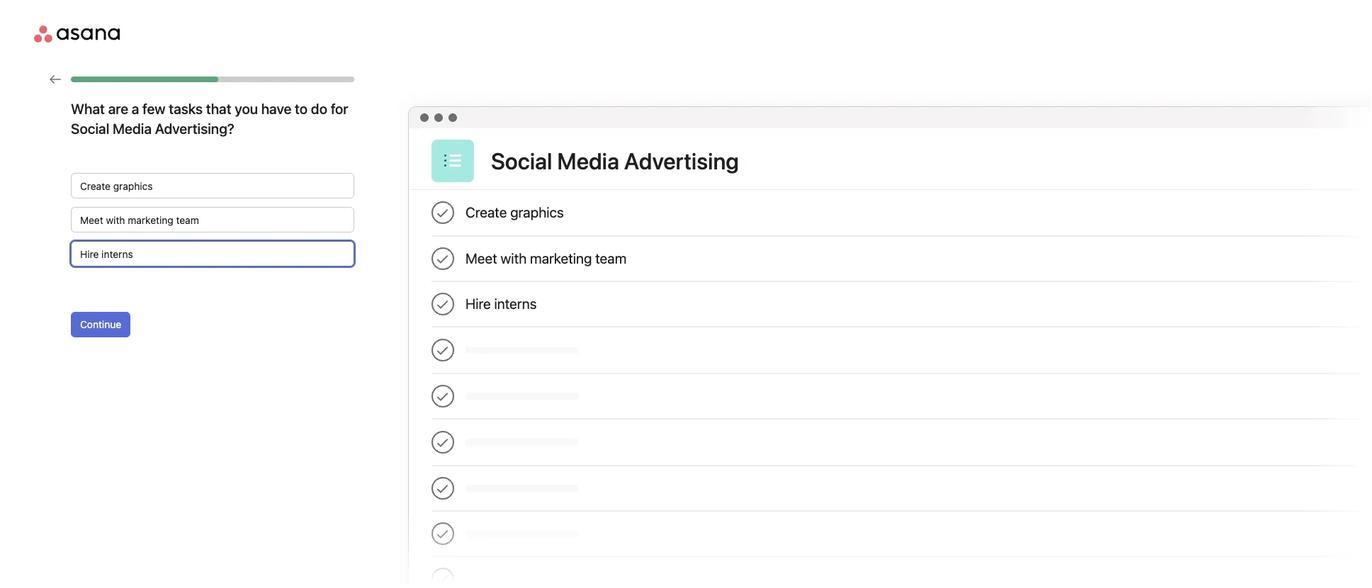 Task type: locate. For each thing, give the bounding box(es) containing it.
meet with marketing team
[[466, 250, 627, 267]]

create graphics
[[466, 204, 564, 220]]

create
[[466, 204, 507, 220]]

1 vertical spatial social
[[491, 147, 553, 174]]

that
[[206, 101, 232, 117]]

row
[[432, 326, 1372, 328], [432, 418, 1372, 420]]

listmulticoloricon image
[[444, 152, 462, 169]]

1 vertical spatial row
[[432, 418, 1372, 420]]

1 cell from the top
[[432, 328, 1372, 373]]

0 vertical spatial social
[[71, 121, 109, 137]]

have
[[261, 101, 292, 117]]

6 cell from the top
[[432, 557, 1372, 584]]

cell
[[432, 328, 1372, 373], [432, 374, 1372, 418], [432, 420, 1372, 465], [432, 466, 1372, 510], [432, 512, 1372, 556], [432, 557, 1372, 584]]

meet with marketing team cell
[[432, 237, 1372, 281]]

3 cell from the top
[[432, 420, 1372, 465]]

hire
[[466, 296, 491, 312]]

media advertising?
[[113, 121, 235, 137]]

social up the 'create graphics'
[[491, 147, 553, 174]]

few
[[143, 101, 166, 117]]

1 horizontal spatial social
[[491, 147, 553, 174]]

what are a few tasks that you have to do for social media advertising?
[[71, 101, 348, 137]]

0 horizontal spatial social
[[71, 121, 109, 137]]

for
[[331, 101, 348, 117]]

table
[[409, 190, 1372, 584]]

media advertising
[[557, 147, 739, 174]]

4 cell from the top
[[432, 466, 1372, 510]]

table containing create graphics
[[409, 190, 1372, 584]]

e.g. Share timeline with teammates text field
[[71, 241, 354, 267]]

2 cell from the top
[[432, 374, 1372, 418]]

hire interns
[[466, 296, 537, 312]]

what are a few tasks that you have to do for social media advertising? element
[[71, 173, 354, 267]]

create graphics cell
[[432, 190, 1372, 235]]

marketing
[[530, 250, 592, 267]]

interns
[[494, 296, 537, 312]]

asana image
[[34, 26, 120, 43]]

social
[[71, 121, 109, 137], [491, 147, 553, 174]]

with
[[501, 250, 527, 267]]

social down what
[[71, 121, 109, 137]]

0 vertical spatial row
[[432, 326, 1372, 328]]

you
[[235, 101, 258, 117]]



Task type: vqa. For each thing, say whether or not it's contained in the screenshot.
Customer
no



Task type: describe. For each thing, give the bounding box(es) containing it.
graphics
[[510, 204, 564, 220]]

2 row from the top
[[432, 418, 1372, 420]]

social media advertising
[[491, 147, 739, 174]]

hire interns cell
[[432, 282, 1372, 326]]

5 cell from the top
[[432, 512, 1372, 556]]

e.g. Schedule kickoff meeting text field
[[71, 207, 354, 233]]

team
[[596, 250, 627, 267]]

continue
[[80, 318, 121, 330]]

e.g. Draft project brief text field
[[71, 173, 354, 198]]

continue button
[[71, 312, 131, 337]]

are
[[108, 101, 128, 117]]

social inside what are a few tasks that you have to do for social media advertising?
[[71, 121, 109, 137]]

go back image
[[50, 74, 61, 85]]

meet
[[466, 250, 497, 267]]

to
[[295, 101, 308, 117]]

a
[[132, 101, 139, 117]]

what
[[71, 101, 105, 117]]

tasks
[[169, 101, 203, 117]]

do
[[311, 101, 327, 117]]

1 row from the top
[[432, 326, 1372, 328]]



